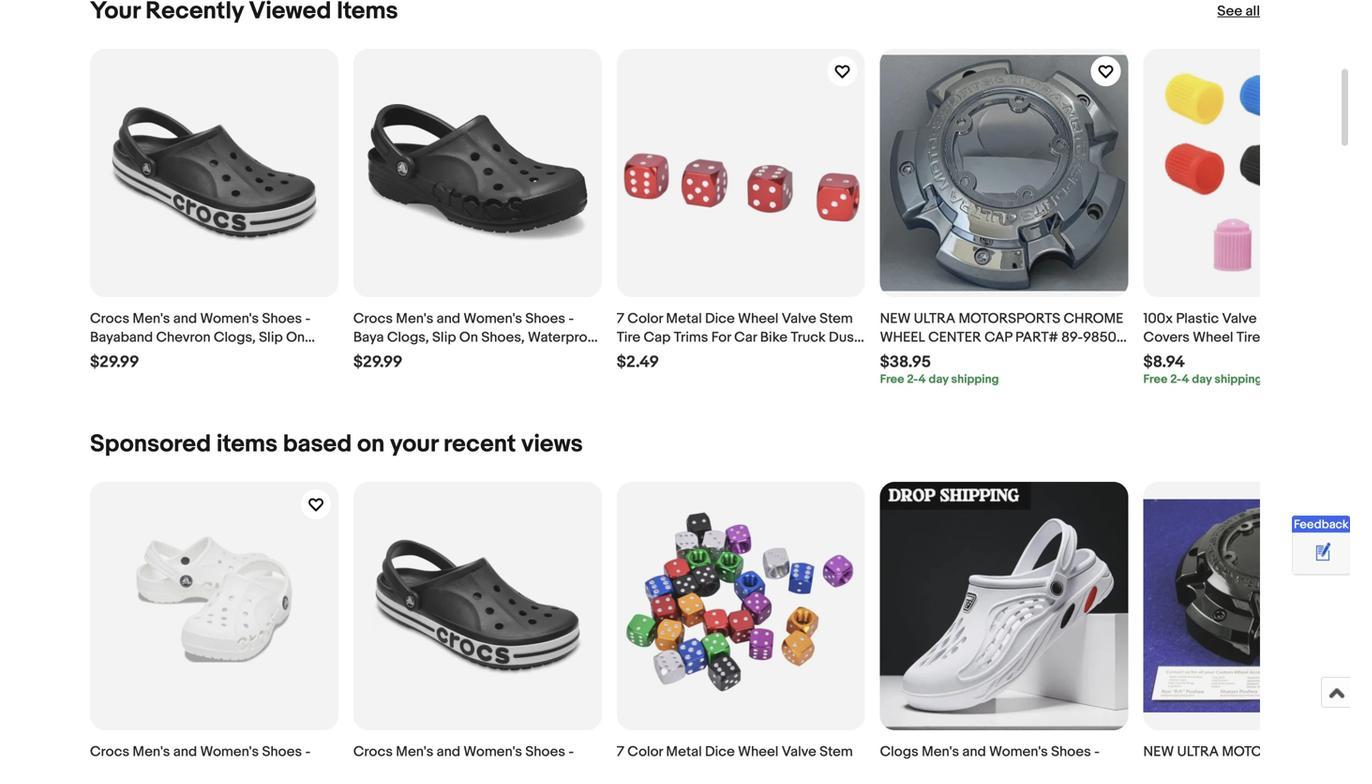 Task type: locate. For each thing, give the bounding box(es) containing it.
2 trims from the top
[[674, 762, 708, 764]]

tire inside 7 color metal dice wheel valve stem tire cap trims for car/bike/truc
[[617, 762, 641, 764]]

wheel inside 7 color metal dice wheel valve stem tire cap trims for car/bike/truc
[[738, 743, 779, 760]]

dust
[[829, 329, 859, 346]]

stem inside 7 color metal dice wheel valve stem tire cap trims for car/bike/truc
[[820, 743, 853, 760]]

- inside crocs men's and women's shoes - bayaband chevron clogs, slip on water shoes
[[305, 310, 311, 327]]

1 vertical spatial for
[[711, 762, 731, 764]]

baya for crocs men's and women's shoes - baya clogs, slip on shoes, waterproo
[[90, 762, 121, 764]]

1 free from the left
[[880, 372, 904, 387]]

clogs, inside "crocs men's and women's shoes - baya clogs, slip on shoes, waterproof sandals"
[[387, 329, 429, 346]]

1 vertical spatial new
[[1144, 743, 1174, 760]]

cap inside 7 color metal dice wheel valve stem tire cap trims for car/bike/truc
[[644, 762, 671, 764]]

crocs for crocs men's and women's shoes - bayaband chevron clogs, slip on water shoes
[[90, 310, 129, 327]]

free down wheel
[[880, 372, 904, 387]]

1 vertical spatial wheel
[[1193, 329, 1234, 346]]

on
[[357, 430, 385, 459]]

crocs inside crocs men's and women's shoes - bayaband chevron clogs, slip on water shoes
[[90, 310, 129, 327]]

trims
[[674, 329, 708, 346], [674, 762, 708, 764]]

clogs, for clogs men's and women's shoes - baya clogs, slip on shoes, waterproo
[[914, 762, 956, 764]]

motorsports inside 'new ultra motorsports chrome wheel center cap part# 89-9850 chrome toyota tundra'
[[959, 310, 1061, 327]]

stem left clogs
[[820, 743, 853, 760]]

wheel inside 7 color metal dice wheel valve stem tire cap trims for car bike truck dust cover
[[738, 310, 779, 327]]

1 vertical spatial chevron
[[420, 762, 474, 764]]

men's for crocs men's and women's shoes - bayaband chevron clogs, slip on water shoes
[[133, 310, 170, 327]]

4 inside $8.94 free 2-4 day shipping
[[1182, 372, 1190, 387]]

shipping
[[951, 372, 999, 387], [1215, 372, 1263, 387]]

$29.99 up on
[[353, 352, 403, 372]]

caps
[[1317, 310, 1350, 327]]

bayaband inside crocs men's and women's shoes - bayaband chevron clogs, slip o
[[353, 762, 416, 764]]

4 inside $38.95 free 2-4 day shipping
[[918, 372, 926, 387]]

truck
[[791, 329, 826, 346]]

ultra inside the new ultra motorsports chr
[[1177, 743, 1219, 760]]

men's inside crocs men's and women's shoes - bayaband chevron clogs, slip o
[[396, 743, 433, 760]]

1 horizontal spatial shipping
[[1215, 372, 1263, 387]]

crocs
[[90, 310, 129, 327], [353, 310, 393, 327], [90, 743, 129, 760], [353, 743, 393, 760]]

wheel for 7 color metal dice wheel valve stem tire cap trims for car/bike/truc
[[738, 743, 779, 760]]

chevron inside crocs men's and women's shoes - bayaband chevron clogs, slip o
[[420, 762, 474, 764]]

women's inside clogs men's and women's shoes - baya clogs, slip on shoes, waterproo
[[989, 743, 1048, 760]]

motorsports up 'cap'
[[959, 310, 1061, 327]]

0 horizontal spatial baya
[[90, 762, 121, 764]]

$29.99 text field up sponsored
[[90, 352, 139, 372]]

0 horizontal spatial 4
[[918, 372, 926, 387]]

chevron for crocs men's and women's shoes - bayaband chevron clogs, slip on water shoes
[[156, 329, 211, 346]]

1 vertical spatial color
[[628, 743, 663, 760]]

slip inside crocs men's and women's shoes - baya clogs, slip on shoes, waterproo
[[169, 762, 193, 764]]

1 vertical spatial ultra
[[1177, 743, 1219, 760]]

chrome
[[1064, 310, 1124, 327], [880, 348, 940, 365]]

women's inside crocs men's and women's shoes - baya clogs, slip on shoes, waterproo
[[200, 743, 259, 760]]

covers
[[1144, 329, 1190, 346]]

men's inside crocs men's and women's shoes - bayaband chevron clogs, slip on water shoes
[[133, 310, 170, 327]]

shoes, for crocs men's and women's shoes - baya clogs, slip on shoes, waterproo
[[218, 762, 261, 764]]

2 dice from the top
[[705, 743, 735, 760]]

0 horizontal spatial shipping
[[951, 372, 999, 387]]

4 down wheel
[[918, 372, 926, 387]]

1 vertical spatial metal
[[666, 743, 702, 760]]

shoes for crocs men's and women's shoes - bayaband chevron clogs, slip on water shoes
[[262, 310, 302, 327]]

ultra for new ultra motorsports chr
[[1177, 743, 1219, 760]]

0 horizontal spatial new
[[880, 310, 911, 327]]

-
[[305, 310, 311, 327], [569, 310, 574, 327], [305, 743, 311, 760], [569, 743, 574, 760], [1094, 743, 1100, 760]]

- inside crocs men's and women's shoes - bayaband chevron clogs, slip o
[[569, 743, 574, 760]]

2 4 from the left
[[1182, 372, 1190, 387]]

women's for crocs men's and women's shoes - baya clogs, slip on shoes, waterproo
[[200, 743, 259, 760]]

0 horizontal spatial motorsports
[[959, 310, 1061, 327]]

- inside "crocs men's and women's shoes - baya clogs, slip on shoes, waterproof sandals"
[[569, 310, 574, 327]]

$29.99 up sponsored
[[90, 352, 139, 372]]

1 shipping from the left
[[951, 372, 999, 387]]

$29.99 text field up on
[[353, 352, 403, 372]]

0 vertical spatial dice
[[705, 310, 735, 327]]

see all
[[1218, 3, 1260, 20]]

on inside "crocs men's and women's shoes - baya clogs, slip on shoes, waterproof sandals"
[[459, 329, 478, 346]]

1 horizontal spatial shoes,
[[481, 329, 525, 346]]

0 horizontal spatial 2-
[[907, 372, 918, 387]]

stem up dust
[[820, 310, 853, 327]]

free down covers at the top of page
[[1144, 372, 1168, 387]]

$29.99 text field
[[90, 352, 139, 372], [353, 352, 403, 372]]

free
[[880, 372, 904, 387], [1144, 372, 1168, 387]]

color for 7 color metal dice wheel valve stem tire cap trims for car/bike/truc
[[628, 743, 663, 760]]

cap inside 7 color metal dice wheel valve stem tire cap trims for car bike truck dust cover
[[644, 329, 671, 346]]

for inside 7 color metal dice wheel valve stem tire cap trims for car bike truck dust cover
[[711, 329, 731, 346]]

and for crocs men's and women's shoes - baya clogs, slip on shoes, waterproo
[[173, 743, 197, 760]]

100x
[[1144, 310, 1173, 327]]

stem left air
[[1260, 310, 1294, 327]]

shoes inside crocs men's and women's shoes - baya clogs, slip on shoes, waterproo
[[262, 743, 302, 760]]

0 horizontal spatial shoes,
[[218, 762, 261, 764]]

2 metal from the top
[[666, 743, 702, 760]]

baya inside "crocs men's and women's shoes - baya clogs, slip on shoes, waterproof sandals"
[[353, 329, 384, 346]]

1 horizontal spatial free
[[1144, 372, 1168, 387]]

1 horizontal spatial motorsports
[[1222, 743, 1324, 760]]

on
[[286, 329, 305, 346], [459, 329, 478, 346], [196, 762, 215, 764], [986, 762, 1005, 764]]

feedback
[[1294, 518, 1349, 532]]

women's for crocs men's and women's shoes - bayaband chevron clogs, slip on water shoes
[[200, 310, 259, 327]]

day down toyota
[[929, 372, 949, 387]]

and inside "crocs men's and women's shoes - baya clogs, slip on shoes, waterproof sandals"
[[437, 310, 460, 327]]

0 vertical spatial chrome
[[1064, 310, 1124, 327]]

shoes inside crocs men's and women's shoes - bayaband chevron clogs, slip o
[[525, 743, 565, 760]]

1 vertical spatial cap
[[644, 762, 671, 764]]

1 vertical spatial chrome
[[880, 348, 940, 365]]

cap
[[644, 329, 671, 346], [644, 762, 671, 764]]

baya inside crocs men's and women's shoes - baya clogs, slip on shoes, waterproo
[[90, 762, 121, 764]]

trims inside 7 color metal dice wheel valve stem tire cap trims for car bike truck dust cover
[[674, 329, 708, 346]]

color
[[628, 310, 663, 327], [628, 743, 663, 760]]

1 vertical spatial dice
[[705, 743, 735, 760]]

0 vertical spatial wheel
[[738, 310, 779, 327]]

stem
[[820, 310, 853, 327], [1260, 310, 1294, 327], [820, 743, 853, 760]]

$38.95
[[880, 352, 931, 372]]

0 horizontal spatial free
[[880, 372, 904, 387]]

slip for crocs men's and women's shoes - baya clogs, slip on shoes, waterproof sandals
[[432, 329, 456, 346]]

2 shipping from the left
[[1215, 372, 1263, 387]]

1 2- from the left
[[907, 372, 918, 387]]

0 vertical spatial ultra
[[914, 310, 956, 327]]

slip inside crocs men's and women's shoes - bayaband chevron clogs, slip o
[[522, 762, 546, 764]]

7 for 7 color metal dice wheel valve stem tire cap trims for car bike truck dust cover
[[617, 310, 624, 327]]

shipping down car/motorcycle/bicycle/bike
[[1215, 372, 1263, 387]]

slip inside crocs men's and women's shoes - bayaband chevron clogs, slip on water shoes
[[259, 329, 283, 346]]

1 vertical spatial motorsports
[[1222, 743, 1324, 760]]

2- inside $38.95 free 2-4 day shipping
[[907, 372, 918, 387]]

4 down covers at the top of page
[[1182, 372, 1190, 387]]

0 horizontal spatial bayaband
[[90, 329, 153, 346]]

clogs, for crocs men's and women's shoes - baya clogs, slip on shoes, waterproof sandals
[[387, 329, 429, 346]]

tire inside 7 color metal dice wheel valve stem tire cap trims for car bike truck dust cover
[[617, 329, 641, 346]]

7 for 7 color metal dice wheel valve stem tire cap trims for car/bike/truc
[[617, 743, 624, 760]]

valve
[[782, 310, 817, 327], [1222, 310, 1257, 327], [782, 743, 817, 760]]

men's inside clogs men's and women's shoes - baya clogs, slip on shoes, waterproo
[[922, 743, 959, 760]]

0 vertical spatial color
[[628, 310, 663, 327]]

1 cap from the top
[[644, 329, 671, 346]]

2 vertical spatial wheel
[[738, 743, 779, 760]]

0 vertical spatial bayaband
[[90, 329, 153, 346]]

baya for clogs men's and women's shoes - baya clogs, slip on shoes, waterproo
[[880, 762, 911, 764]]

1 horizontal spatial baya
[[353, 329, 384, 346]]

0 vertical spatial metal
[[666, 310, 702, 327]]

new for new ultra motorsports chrome wheel center cap part# 89-9850 chrome toyota tundra
[[880, 310, 911, 327]]

2- for $38.95
[[907, 372, 918, 387]]

motorsports inside the new ultra motorsports chr
[[1222, 743, 1324, 760]]

clogs, inside clogs men's and women's shoes - baya clogs, slip on shoes, waterproo
[[914, 762, 956, 764]]

0 vertical spatial for
[[711, 329, 731, 346]]

valve for 7 color metal dice wheel valve stem tire cap trims for car/bike/truc
[[782, 743, 817, 760]]

color inside 7 color metal dice wheel valve stem tire cap trims for car bike truck dust cover
[[628, 310, 663, 327]]

1 horizontal spatial $29.99 text field
[[353, 352, 403, 372]]

men's for clogs men's and women's shoes - baya clogs, slip on shoes, waterproo
[[922, 743, 959, 760]]

shipping down toyota
[[951, 372, 999, 387]]

day
[[929, 372, 949, 387], [1192, 372, 1212, 387]]

clogs,
[[214, 329, 256, 346], [387, 329, 429, 346], [124, 762, 166, 764], [477, 762, 519, 764], [914, 762, 956, 764]]

- inside crocs men's and women's shoes - baya clogs, slip on shoes, waterproo
[[305, 743, 311, 760]]

color inside 7 color metal dice wheel valve stem tire cap trims for car/bike/truc
[[628, 743, 663, 760]]

1 horizontal spatial new
[[1144, 743, 1174, 760]]

2 7 from the top
[[617, 743, 624, 760]]

bayaband
[[90, 329, 153, 346], [353, 762, 416, 764]]

dice for 7 color metal dice wheel valve stem tire cap trims for car/bike/truc
[[705, 743, 735, 760]]

0 horizontal spatial chevron
[[156, 329, 211, 346]]

shoes inside clogs men's and women's shoes - baya clogs, slip on shoes, waterproo
[[1051, 743, 1091, 760]]

2- down covers at the top of page
[[1170, 372, 1182, 387]]

tire for 7 color metal dice wheel valve stem tire cap trims for car bike truck dust cover
[[617, 329, 641, 346]]

sponsored
[[90, 430, 211, 459]]

and inside crocs men's and women's shoes - baya clogs, slip on shoes, waterproo
[[173, 743, 197, 760]]

1 4 from the left
[[918, 372, 926, 387]]

day inside $38.95 free 2-4 day shipping
[[929, 372, 949, 387]]

clogs, inside crocs men's and women's shoes - baya clogs, slip on shoes, waterproo
[[124, 762, 166, 764]]

0 horizontal spatial $29.99
[[90, 352, 139, 372]]

tundra
[[999, 348, 1055, 365]]

trims inside 7 color metal dice wheel valve stem tire cap trims for car/bike/truc
[[674, 762, 708, 764]]

1 metal from the top
[[666, 310, 702, 327]]

crocs men's and women's shoes - bayaband chevron clogs, slip on water shoes
[[90, 310, 311, 365]]

2 for from the top
[[711, 762, 731, 764]]

for for 7 color metal dice wheel valve stem tire cap trims for car bike truck dust cover
[[711, 329, 731, 346]]

1 vertical spatial trims
[[674, 762, 708, 764]]

0 horizontal spatial ultra
[[914, 310, 956, 327]]

1 horizontal spatial 2-
[[1170, 372, 1182, 387]]

metal
[[666, 310, 702, 327], [666, 743, 702, 760]]

wheel for 7 color metal dice wheel valve stem tire cap trims for car bike truck dust cover
[[738, 310, 779, 327]]

tire
[[617, 329, 641, 346], [1237, 329, 1261, 346], [617, 762, 641, 764]]

new ultra motorsports chr link
[[1144, 482, 1350, 764]]

wheel inside 100x plastic valve stem air caps covers wheel tire car/motorcycle/bicycle/bike
[[1193, 329, 1234, 346]]

shoes, inside "crocs men's and women's shoes - baya clogs, slip on shoes, waterproof sandals"
[[481, 329, 525, 346]]

bike
[[760, 329, 788, 346]]

chrome down wheel
[[880, 348, 940, 365]]

valve for 7 color metal dice wheel valve stem tire cap trims for car bike truck dust cover
[[782, 310, 817, 327]]

valve inside 7 color metal dice wheel valve stem tire cap trims for car bike truck dust cover
[[782, 310, 817, 327]]

0 horizontal spatial $29.99 text field
[[90, 352, 139, 372]]

men's inside crocs men's and women's shoes - baya clogs, slip on shoes, waterproo
[[133, 743, 170, 760]]

- for crocs men's and women's shoes - baya clogs, slip on shoes, waterproof sandals
[[569, 310, 574, 327]]

1 day from the left
[[929, 372, 949, 387]]

new for new ultra motorsports chr
[[1144, 743, 1174, 760]]

$29.99
[[90, 352, 139, 372], [353, 352, 403, 372]]

ultra
[[914, 310, 956, 327], [1177, 743, 1219, 760]]

baya for crocs men's and women's shoes - baya clogs, slip on shoes, waterproof sandals
[[353, 329, 384, 346]]

day right $8.94 text field
[[1192, 372, 1212, 387]]

chevron inside crocs men's and women's shoes - bayaband chevron clogs, slip on water shoes
[[156, 329, 211, 346]]

1 horizontal spatial $29.99
[[353, 352, 403, 372]]

2 day from the left
[[1192, 372, 1212, 387]]

new inside the new ultra motorsports chr
[[1144, 743, 1174, 760]]

cover
[[617, 348, 656, 365]]

crocs men's and women's shoes - bayaband chevron clogs, slip o link
[[353, 482, 602, 764]]

1 horizontal spatial chevron
[[420, 762, 474, 764]]

2 2- from the left
[[1170, 372, 1182, 387]]

2 horizontal spatial baya
[[880, 762, 911, 764]]

clogs men's and women's shoes - baya clogs, slip on shoes, waterproo
[[880, 743, 1127, 764]]

1 horizontal spatial bayaband
[[353, 762, 416, 764]]

crocs inside crocs men's and women's shoes - baya clogs, slip on shoes, waterproo
[[90, 743, 129, 760]]

1 7 from the top
[[617, 310, 624, 327]]

women's inside "crocs men's and women's shoes - baya clogs, slip on shoes, waterproof sandals"
[[464, 310, 522, 327]]

motorsports left chr
[[1222, 743, 1324, 760]]

crocs inside crocs men's and women's shoes - bayaband chevron clogs, slip o
[[353, 743, 393, 760]]

2- inside $8.94 free 2-4 day shipping
[[1170, 372, 1182, 387]]

clogs men's and women's shoes - baya clogs, slip on shoes, waterproo link
[[880, 482, 1129, 764]]

women's inside crocs men's and women's shoes - bayaband chevron clogs, slip o
[[464, 743, 522, 760]]

new ultra motorsports chr
[[1144, 743, 1350, 764]]

ultra inside 'new ultra motorsports chrome wheel center cap part# 89-9850 chrome toyota tundra'
[[914, 310, 956, 327]]

1 vertical spatial bayaband
[[353, 762, 416, 764]]

shoes for crocs men's and women's shoes - baya clogs, slip on shoes, waterproo
[[262, 743, 302, 760]]

men's
[[133, 310, 170, 327], [396, 310, 433, 327], [133, 743, 170, 760], [396, 743, 433, 760], [922, 743, 959, 760]]

dice inside 7 color metal dice wheel valve stem tire cap trims for car bike truck dust cover
[[705, 310, 735, 327]]

slip
[[259, 329, 283, 346], [432, 329, 456, 346], [169, 762, 193, 764], [522, 762, 546, 764], [959, 762, 983, 764]]

shoes,
[[481, 329, 525, 346], [218, 762, 261, 764], [1008, 762, 1052, 764]]

shoes inside "crocs men's and women's shoes - baya clogs, slip on shoes, waterproof sandals"
[[525, 310, 565, 327]]

7
[[617, 310, 624, 327], [617, 743, 624, 760]]

$29.99 text field for shoes
[[90, 352, 139, 372]]

dice
[[705, 310, 735, 327], [705, 743, 735, 760]]

new
[[880, 310, 911, 327], [1144, 743, 1174, 760]]

on inside crocs men's and women's shoes - baya clogs, slip on shoes, waterproo
[[196, 762, 215, 764]]

2 cap from the top
[[644, 762, 671, 764]]

Free 2-4 day shipping text field
[[880, 372, 999, 387]]

women's inside crocs men's and women's shoes - bayaband chevron clogs, slip on water shoes
[[200, 310, 259, 327]]

new inside 'new ultra motorsports chrome wheel center cap part# 89-9850 chrome toyota tundra'
[[880, 310, 911, 327]]

men's for crocs men's and women's shoes - bayaband chevron clogs, slip o
[[396, 743, 433, 760]]

day inside $8.94 free 2-4 day shipping
[[1192, 372, 1212, 387]]

0 vertical spatial trims
[[674, 329, 708, 346]]

0 vertical spatial new
[[880, 310, 911, 327]]

cap for 7 color metal dice wheel valve stem tire cap trims for car bike truck dust cover
[[644, 329, 671, 346]]

crocs inside "crocs men's and women's shoes - baya clogs, slip on shoes, waterproof sandals"
[[353, 310, 393, 327]]

dice inside 7 color metal dice wheel valve stem tire cap trims for car/bike/truc
[[705, 743, 735, 760]]

1 horizontal spatial day
[[1192, 372, 1212, 387]]

for inside 7 color metal dice wheel valve stem tire cap trims for car/bike/truc
[[711, 762, 731, 764]]

chevron
[[156, 329, 211, 346], [420, 762, 474, 764]]

1 $29.99 from the left
[[90, 352, 139, 372]]

and inside crocs men's and women's shoes - bayaband chevron clogs, slip on water shoes
[[173, 310, 197, 327]]

4 for $38.95
[[918, 372, 926, 387]]

0 vertical spatial 7
[[617, 310, 624, 327]]

all
[[1246, 3, 1260, 20]]

1 $29.99 text field from the left
[[90, 352, 139, 372]]

men's inside "crocs men's and women's shoes - baya clogs, slip on shoes, waterproof sandals"
[[396, 310, 433, 327]]

chr
[[1327, 743, 1350, 760]]

2- for $8.94
[[1170, 372, 1182, 387]]

7 inside 7 color metal dice wheel valve stem tire cap trims for car bike truck dust cover
[[617, 310, 624, 327]]

free inside $38.95 free 2-4 day shipping
[[880, 372, 904, 387]]

0 vertical spatial motorsports
[[959, 310, 1061, 327]]

2 $29.99 text field from the left
[[353, 352, 403, 372]]

shipping inside $38.95 free 2-4 day shipping
[[951, 372, 999, 387]]

1 vertical spatial 7
[[617, 743, 624, 760]]

chrome up 9850
[[1064, 310, 1124, 327]]

and
[[173, 310, 197, 327], [437, 310, 460, 327], [173, 743, 197, 760], [437, 743, 460, 760], [962, 743, 986, 760]]

and for crocs men's and women's shoes - baya clogs, slip on shoes, waterproof sandals
[[437, 310, 460, 327]]

motorsports
[[959, 310, 1061, 327], [1222, 743, 1324, 760]]

valve inside 100x plastic valve stem air caps covers wheel tire car/motorcycle/bicycle/bike
[[1222, 310, 1257, 327]]

bayaband for crocs men's and women's shoes - bayaband chevron clogs, slip o
[[353, 762, 416, 764]]

1 dice from the top
[[705, 310, 735, 327]]

0 vertical spatial chevron
[[156, 329, 211, 346]]

recent
[[444, 430, 516, 459]]

stem for 7 color metal dice wheel valve stem tire cap trims for car bike truck dust cover
[[820, 310, 853, 327]]

1 trims from the top
[[674, 329, 708, 346]]

ultra for new ultra motorsports chrome wheel center cap part# 89-9850 chrome toyota tundra
[[914, 310, 956, 327]]

9850
[[1083, 329, 1117, 346]]

shoes
[[262, 310, 302, 327], [525, 310, 565, 327], [130, 348, 170, 365], [262, 743, 302, 760], [525, 743, 565, 760], [1051, 743, 1091, 760]]

baya
[[353, 329, 384, 346], [90, 762, 121, 764], [880, 762, 911, 764]]

for
[[711, 329, 731, 346], [711, 762, 731, 764]]

2-
[[907, 372, 918, 387], [1170, 372, 1182, 387]]

wheel
[[738, 310, 779, 327], [1193, 329, 1234, 346], [738, 743, 779, 760]]

and inside crocs men's and women's shoes - bayaband chevron clogs, slip o
[[437, 743, 460, 760]]

crocs men's and women's shoes - baya clogs, slip on shoes, waterproo link
[[90, 482, 338, 764]]

2 color from the top
[[628, 743, 663, 760]]

4
[[918, 372, 926, 387], [1182, 372, 1190, 387]]

stem inside 7 color metal dice wheel valve stem tire cap trims for car bike truck dust cover
[[820, 310, 853, 327]]

$8.94
[[1144, 352, 1185, 372]]

1 horizontal spatial chrome
[[1064, 310, 1124, 327]]

valve inside 7 color metal dice wheel valve stem tire cap trims for car/bike/truc
[[782, 743, 817, 760]]

2 free from the left
[[1144, 372, 1168, 387]]

bayaband inside crocs men's and women's shoes - bayaband chevron clogs, slip on water shoes
[[90, 329, 153, 346]]

7 color metal dice wheel valve stem tire cap trims for car/bike/truc
[[617, 743, 853, 764]]

on inside clogs men's and women's shoes - baya clogs, slip on shoes, waterproo
[[986, 762, 1005, 764]]

and for crocs men's and women's shoes - bayaband chevron clogs, slip o
[[437, 743, 460, 760]]

1 horizontal spatial 4
[[1182, 372, 1190, 387]]

2 horizontal spatial shoes,
[[1008, 762, 1052, 764]]

slip inside clogs men's and women's shoes - baya clogs, slip on shoes, waterproo
[[959, 762, 983, 764]]

0 vertical spatial cap
[[644, 329, 671, 346]]

motorsports for chr
[[1222, 743, 1324, 760]]

2- down wheel
[[907, 372, 918, 387]]

0 horizontal spatial day
[[929, 372, 949, 387]]

slip inside "crocs men's and women's shoes - baya clogs, slip on shoes, waterproof sandals"
[[432, 329, 456, 346]]

1 color from the top
[[628, 310, 663, 327]]

1 for from the top
[[711, 329, 731, 346]]

baya inside clogs men's and women's shoes - baya clogs, slip on shoes, waterproo
[[880, 762, 911, 764]]

shipping for $38.95
[[951, 372, 999, 387]]

metal inside 7 color metal dice wheel valve stem tire cap trims for car bike truck dust cover
[[666, 310, 702, 327]]

shipping inside $8.94 free 2-4 day shipping
[[1215, 372, 1263, 387]]

clogs
[[880, 743, 919, 760]]

see
[[1218, 3, 1243, 20]]

bayaband for crocs men's and women's shoes - bayaband chevron clogs, slip on water shoes
[[90, 329, 153, 346]]

women's
[[200, 310, 259, 327], [464, 310, 522, 327], [200, 743, 259, 760], [464, 743, 522, 760], [989, 743, 1048, 760]]

metal inside 7 color metal dice wheel valve stem tire cap trims for car/bike/truc
[[666, 743, 702, 760]]

shoes, inside clogs men's and women's shoes - baya clogs, slip on shoes, waterproo
[[1008, 762, 1052, 764]]

- inside clogs men's and women's shoes - baya clogs, slip on shoes, waterproo
[[1094, 743, 1100, 760]]

7 inside 7 color metal dice wheel valve stem tire cap trims for car/bike/truc
[[617, 743, 624, 760]]

cap for 7 color metal dice wheel valve stem tire cap trims for car/bike/truc
[[644, 762, 671, 764]]

crocs for crocs men's and women's shoes - bayaband chevron clogs, slip o
[[353, 743, 393, 760]]

motorsports for chrome
[[959, 310, 1061, 327]]

men's for crocs men's and women's shoes - baya clogs, slip on shoes, waterproof sandals
[[396, 310, 433, 327]]

and for clogs men's and women's shoes - baya clogs, slip on shoes, waterproo
[[962, 743, 986, 760]]

and inside clogs men's and women's shoes - baya clogs, slip on shoes, waterproo
[[962, 743, 986, 760]]

free for $38.95
[[880, 372, 904, 387]]

- for clogs men's and women's shoes - baya clogs, slip on shoes, waterproo
[[1094, 743, 1100, 760]]

on for clogs men's and women's shoes - baya clogs, slip on shoes, waterproo
[[986, 762, 1005, 764]]

free inside $8.94 free 2-4 day shipping
[[1144, 372, 1168, 387]]

shoes, inside crocs men's and women's shoes - baya clogs, slip on shoes, waterproo
[[218, 762, 261, 764]]

slip for crocs men's and women's shoes - baya clogs, slip on shoes, waterproo
[[169, 762, 193, 764]]

crocs men's and women's shoes - bayaband chevron clogs, slip o
[[353, 743, 574, 764]]

1 horizontal spatial ultra
[[1177, 743, 1219, 760]]

2 $29.99 from the left
[[353, 352, 403, 372]]



Task type: vqa. For each thing, say whether or not it's contained in the screenshot.
second $29.99 text field from left
yes



Task type: describe. For each thing, give the bounding box(es) containing it.
on for crocs men's and women's shoes - baya clogs, slip on shoes, waterproo
[[196, 762, 215, 764]]

clogs, inside crocs men's and women's shoes - bayaband chevron clogs, slip on water shoes
[[214, 329, 256, 346]]

waterproof
[[528, 329, 600, 346]]

0 horizontal spatial chrome
[[880, 348, 940, 365]]

water
[[90, 348, 127, 365]]

$29.99 for sandals
[[353, 352, 403, 372]]

tire for 7 color metal dice wheel valve stem tire cap trims for car/bike/truc
[[617, 762, 641, 764]]

shoes, for crocs men's and women's shoes - baya clogs, slip on shoes, waterproof sandals
[[481, 329, 525, 346]]

clogs, for crocs men's and women's shoes - baya clogs, slip on shoes, waterproo
[[124, 762, 166, 764]]

items
[[216, 430, 278, 459]]

sponsored items based on your recent views
[[90, 430, 583, 459]]

shoes, for clogs men's and women's shoes - baya clogs, slip on shoes, waterproo
[[1008, 762, 1052, 764]]

crocs men's and women's shoes - baya clogs, slip on shoes, waterproo
[[90, 743, 337, 764]]

89-
[[1061, 329, 1083, 346]]

see all link
[[1218, 2, 1260, 21]]

trims for 7 color metal dice wheel valve stem tire cap trims for car bike truck dust cover
[[674, 329, 708, 346]]

$8.94 free 2-4 day shipping
[[1144, 352, 1263, 387]]

stem for 7 color metal dice wheel valve stem tire cap trims for car/bike/truc
[[820, 743, 853, 760]]

on for crocs men's and women's shoes - baya clogs, slip on shoes, waterproof sandals
[[459, 329, 478, 346]]

on inside crocs men's and women's shoes - bayaband chevron clogs, slip on water shoes
[[286, 329, 305, 346]]

car/motorcycle/bicycle/bike
[[1144, 348, 1333, 365]]

women's for clogs men's and women's shoes - baya clogs, slip on shoes, waterproo
[[989, 743, 1048, 760]]

$38.95 text field
[[880, 352, 931, 372]]

chevron for crocs men's and women's shoes - bayaband chevron clogs, slip o
[[420, 762, 474, 764]]

metal for 7 color metal dice wheel valve stem tire cap trims for car bike truck dust cover
[[666, 310, 702, 327]]

sandals
[[353, 348, 404, 365]]

metal for 7 color metal dice wheel valve stem tire cap trims for car/bike/truc
[[666, 743, 702, 760]]

trims for 7 color metal dice wheel valve stem tire cap trims for car/bike/truc
[[674, 762, 708, 764]]

women's for crocs men's and women's shoes - baya clogs, slip on shoes, waterproof sandals
[[464, 310, 522, 327]]

crocs men's and women's shoes - baya clogs, slip on shoes, waterproof sandals
[[353, 310, 600, 365]]

4 for $8.94
[[1182, 372, 1190, 387]]

women's for crocs men's and women's shoes - bayaband chevron clogs, slip o
[[464, 743, 522, 760]]

wheel
[[880, 329, 925, 346]]

clogs, inside crocs men's and women's shoes - bayaband chevron clogs, slip o
[[477, 762, 519, 764]]

crocs for crocs men's and women's shoes - baya clogs, slip on shoes, waterproo
[[90, 743, 129, 760]]

and for crocs men's and women's shoes - bayaband chevron clogs, slip on water shoes
[[173, 310, 197, 327]]

$2.49
[[617, 352, 659, 372]]

- for crocs men's and women's shoes - bayaband chevron clogs, slip on water shoes
[[305, 310, 311, 327]]

views
[[521, 430, 583, 459]]

part#
[[1016, 329, 1058, 346]]

plastic
[[1176, 310, 1219, 327]]

new ultra motorsports chrome wheel center cap part# 89-9850 chrome toyota tundra
[[880, 310, 1124, 365]]

shoes for crocs men's and women's shoes - bayaband chevron clogs, slip o
[[525, 743, 565, 760]]

for for 7 color metal dice wheel valve stem tire cap trims for car/bike/truc
[[711, 762, 731, 764]]

7 color metal dice wheel valve stem tire cap trims for car/bike/truc link
[[617, 482, 865, 764]]

- for crocs men's and women's shoes - bayaband chevron clogs, slip o
[[569, 743, 574, 760]]

shoes for crocs men's and women's shoes - baya clogs, slip on shoes, waterproof sandals
[[525, 310, 565, 327]]

men's for crocs men's and women's shoes - baya clogs, slip on shoes, waterproo
[[133, 743, 170, 760]]

shoes for clogs men's and women's shoes - baya clogs, slip on shoes, waterproo
[[1051, 743, 1091, 760]]

$2.49 text field
[[617, 352, 659, 372]]

your
[[390, 430, 438, 459]]

cap
[[985, 329, 1012, 346]]

$29.99 text field for sandals
[[353, 352, 403, 372]]

dice for 7 color metal dice wheel valve stem tire cap trims for car bike truck dust cover
[[705, 310, 735, 327]]

free for $8.94
[[1144, 372, 1168, 387]]

crocs for crocs men's and women's shoes - baya clogs, slip on shoes, waterproof sandals
[[353, 310, 393, 327]]

tire inside 100x plastic valve stem air caps covers wheel tire car/motorcycle/bicycle/bike
[[1237, 329, 1261, 346]]

stem inside 100x plastic valve stem air caps covers wheel tire car/motorcycle/bicycle/bike
[[1260, 310, 1294, 327]]

$8.94 text field
[[1144, 352, 1185, 372]]

based
[[283, 430, 352, 459]]

color for 7 color metal dice wheel valve stem tire cap trims for car bike truck dust cover
[[628, 310, 663, 327]]

- for crocs men's and women's shoes - baya clogs, slip on shoes, waterproo
[[305, 743, 311, 760]]

Free 2-4 day shipping text field
[[1144, 372, 1263, 387]]

100x plastic valve stem air caps covers wheel tire car/motorcycle/bicycle/bike
[[1144, 310, 1350, 365]]

car
[[734, 329, 757, 346]]

shipping for $8.94
[[1215, 372, 1263, 387]]

day for $38.95
[[929, 372, 949, 387]]

day for $8.94
[[1192, 372, 1212, 387]]

slip for clogs men's and women's shoes - baya clogs, slip on shoes, waterproo
[[959, 762, 983, 764]]

center
[[928, 329, 982, 346]]

$38.95 free 2-4 day shipping
[[880, 352, 999, 387]]

toyota
[[943, 348, 996, 365]]

$29.99 for shoes
[[90, 352, 139, 372]]

air
[[1297, 310, 1314, 327]]

7 color metal dice wheel valve stem tire cap trims for car bike truck dust cover
[[617, 310, 859, 365]]



